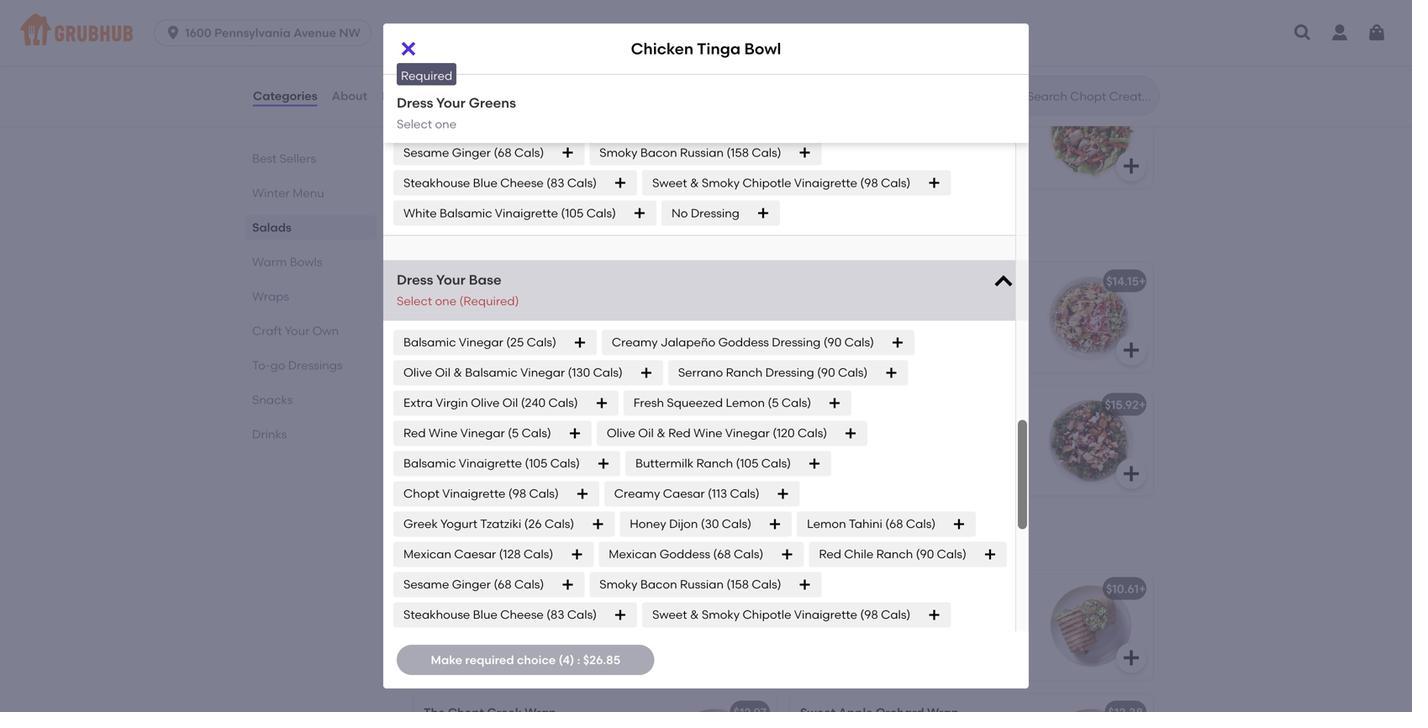 Task type: locate. For each thing, give the bounding box(es) containing it.
1 one from the top
[[435, 117, 457, 131]]

0 vertical spatial pepper
[[541, 0, 583, 4]]

select inside dress your greens select one
[[397, 117, 432, 131]]

red for red chile ranch (90 cals)
[[819, 547, 842, 561]]

& inside aged parmesan, artisan croutons, kale & romaine
[[450, 626, 459, 640]]

1 vertical spatial carrots,
[[891, 114, 935, 128]]

chips, down mexican caesar wrap
[[840, 623, 873, 637]]

0 vertical spatial pickled
[[424, 24, 465, 38]]

2 $10.61 + from the left
[[1106, 582, 1146, 596]]

grape down bacon,
[[471, 148, 505, 162]]

1 vertical spatial (26
[[524, 517, 542, 531]]

1 horizontal spatial lemon
[[807, 517, 846, 531]]

mexican caesar (128 cals) up seller
[[404, 547, 553, 561]]

tzatziki up seller
[[480, 517, 522, 531]]

red
[[468, 24, 487, 38], [897, 131, 916, 145]]

wraps up craft
[[252, 289, 289, 304]]

svg image
[[1293, 23, 1313, 43], [1367, 23, 1387, 43], [798, 146, 812, 159], [1122, 156, 1142, 176], [614, 176, 627, 190], [992, 270, 1016, 294], [745, 340, 765, 360], [640, 366, 653, 379], [595, 396, 609, 410], [828, 396, 842, 410], [568, 427, 582, 440], [844, 427, 858, 440], [1122, 464, 1142, 484], [576, 487, 589, 501], [769, 517, 782, 531], [953, 517, 966, 531], [570, 548, 584, 561], [984, 548, 997, 561], [798, 578, 812, 591], [928, 608, 941, 622]]

0 horizontal spatial chicken tinga bowl
[[424, 274, 537, 288]]

0 vertical spatial creamy caesar (113 cals)
[[614, 55, 760, 69]]

vinegar left (25
[[459, 335, 504, 349]]

0 vertical spatial dressing
[[691, 206, 740, 220]]

romaine inside cotija cheese, jalapeño peppers, tortilla chips, romaine
[[876, 623, 924, 637]]

1 vertical spatial chopt
[[404, 487, 440, 501]]

peppers,
[[938, 605, 988, 620]]

lemon left tahini
[[807, 517, 846, 531]]

1 vertical spatial chipotle
[[743, 608, 792, 622]]

2 chopt vinaigrette (98 cals) from the top
[[404, 487, 559, 501]]

balsamic vinaigrette (105 cals) down red wine vinegar (5 cals)
[[404, 456, 580, 471]]

grape inside grilled chicken, avocado, all-natural smoked bacon, cage-free egg, blue cheese, grape tomatoes, romaine
[[471, 148, 505, 162]]

1 vertical spatial sweet & smoky chipotle vinaigrette (98 cals)
[[653, 608, 911, 622]]

1 tzatziki from the top
[[480, 85, 522, 99]]

cage-
[[514, 131, 549, 145]]

1 vertical spatial choice
[[517, 653, 556, 667]]

steakhouse blue cheese (83 cals) down kale caesar wrap
[[404, 608, 597, 622]]

your choice of base drizzled with mexican goddess and topped with braised chicken tinga, avocado, black beans, tortilla chips, scallions, cotija cheese, marinated kale
[[424, 298, 627, 380]]

one inside dress your greens select one
[[435, 117, 457, 131]]

chopt
[[404, 55, 440, 69], [404, 487, 440, 501]]

1 vertical spatial (158
[[727, 577, 749, 592]]

(128
[[499, 115, 521, 129], [499, 547, 521, 561]]

warm bowls down the white
[[410, 223, 520, 245]]

2 wine from the left
[[694, 426, 723, 440]]

steakhouse blue cheese (83 cals)
[[404, 176, 597, 190], [404, 608, 597, 622]]

steakhouse blue cheese (83 cals) up white balsamic vinaigrette (105 cals)
[[404, 176, 597, 190]]

0 vertical spatial chicken
[[631, 39, 694, 58]]

sesame ginger (68 cals)
[[404, 145, 544, 160], [404, 577, 544, 592]]

kale caesar wrap image
[[651, 570, 777, 680]]

0 vertical spatial russian
[[680, 145, 724, 160]]

grilled for grilled chicken, carrots, roasted broccoli, pickled red onions, roasted almonds, spinach, romaine
[[800, 114, 838, 128]]

1 vertical spatial (113
[[708, 487, 727, 501]]

extra
[[404, 396, 433, 410]]

chopt down red wine vinegar (5 cals)
[[404, 487, 440, 501]]

cals)
[[550, 24, 580, 39], [762, 24, 791, 39], [529, 55, 559, 69], [730, 55, 760, 69], [545, 85, 574, 99], [524, 115, 553, 129], [515, 145, 544, 160], [752, 145, 782, 160], [567, 176, 597, 190], [881, 176, 911, 190], [587, 206, 616, 220], [527, 335, 557, 349], [845, 335, 874, 349], [593, 365, 623, 380], [838, 365, 868, 380], [549, 396, 578, 410], [782, 396, 812, 410], [522, 426, 551, 440], [798, 426, 828, 440], [550, 456, 580, 471], [762, 456, 791, 471], [529, 487, 559, 501], [730, 487, 760, 501], [545, 517, 574, 531], [722, 517, 752, 531], [906, 517, 936, 531], [524, 547, 553, 561], [734, 547, 764, 561], [937, 547, 967, 561], [515, 577, 544, 592], [752, 577, 782, 592], [567, 608, 597, 622], [881, 608, 911, 622]]

steakhouse down kale
[[404, 608, 470, 622]]

(68
[[494, 145, 512, 160], [886, 517, 903, 531], [713, 547, 731, 561], [494, 577, 512, 592]]

smoky down mexican goddess (68 cals)
[[702, 608, 740, 622]]

0 vertical spatial chips,
[[539, 349, 572, 363]]

your inside dress your greens select one
[[436, 95, 466, 111]]

creamy caesar (113 cals) up dijon
[[614, 487, 760, 501]]

0 vertical spatial (158
[[727, 145, 749, 160]]

dressing right no in the top of the page
[[691, 206, 740, 220]]

1 (113 from the top
[[708, 55, 727, 69]]

sesame ginger (68 cals) down seller
[[404, 577, 544, 592]]

0 horizontal spatial carrots,
[[533, 24, 577, 38]]

bowls
[[468, 223, 520, 245], [290, 255, 322, 269]]

0 vertical spatial goddess
[[475, 315, 525, 329]]

1 vertical spatial olive
[[471, 396, 500, 410]]

nw
[[339, 26, 361, 40]]

2 mexican caesar (128 cals) from the top
[[404, 547, 553, 561]]

greek
[[404, 85, 438, 99], [404, 517, 438, 531]]

2 steakhouse from the top
[[404, 608, 470, 622]]

svg image inside 1600 pennsylvania avenue nw button
[[165, 24, 182, 41]]

chips, inside cotija cheese, jalapeño peppers, tortilla chips, romaine
[[840, 623, 873, 637]]

0 vertical spatial sesame
[[404, 145, 449, 160]]

cheese, inside avocado, grape tomatoes, corn, pepper jack cheese, crispy shallots, romaine
[[872, 7, 916, 21]]

tahini
[[849, 517, 883, 531]]

2 vertical spatial tomatoes,
[[508, 148, 566, 162]]

kale down scallions,
[[569, 366, 592, 380]]

(83
[[547, 176, 565, 190], [547, 608, 565, 622]]

0 vertical spatial select
[[397, 117, 432, 131]]

chopt vinaigrette (98 cals) up classic cobb salad
[[404, 55, 559, 69]]

red down extra on the bottom
[[404, 426, 426, 440]]

oil left "(240"
[[503, 396, 518, 410]]

pickled up spinach,
[[853, 131, 894, 145]]

2 greek yogurt tzatziki (26 cals) from the top
[[404, 517, 574, 531]]

1 vertical spatial sweet
[[653, 608, 687, 622]]

ginger down bacon,
[[452, 145, 491, 160]]

0 horizontal spatial grilled
[[424, 114, 461, 128]]

chicken tinga bowl image
[[651, 263, 777, 372]]

0 vertical spatial ginger
[[452, 145, 491, 160]]

1 vertical spatial red
[[897, 131, 916, 145]]

1 vertical spatial tinga
[[474, 274, 507, 288]]

sweet apple orchard wrap image
[[1027, 694, 1154, 712]]

corn, up shallots,
[[955, 0, 984, 4]]

(158
[[727, 145, 749, 160], [727, 577, 749, 592]]

santa fe salad image
[[1027, 0, 1154, 64]]

dress up braised
[[397, 272, 433, 288]]

your for base
[[436, 272, 466, 288]]

0 horizontal spatial lemon
[[726, 396, 765, 410]]

grape right avocado,
[[857, 0, 892, 4]]

(128 up bacon,
[[499, 115, 521, 129]]

red
[[404, 426, 426, 440], [669, 426, 691, 440], [819, 547, 842, 561]]

0 vertical spatial steakhouse blue cheese (83 cals)
[[404, 176, 597, 190]]

beans,
[[458, 349, 496, 363]]

chicken, up bacon,
[[464, 114, 511, 128]]

russian up no dressing
[[680, 145, 724, 160]]

chicken, inside grilled chicken, carrots, roasted broccoli, pickled red onions, roasted almonds, spinach, romaine
[[841, 114, 888, 128]]

goddess up serrano ranch dressing (90 cals)
[[719, 335, 769, 349]]

2 horizontal spatial olive
[[607, 426, 636, 440]]

$10.61 +
[[730, 582, 770, 596], [1106, 582, 1146, 596]]

creamy jalapeño goddess dressing (90 cals)
[[612, 335, 874, 349]]

oil for olive oil & red wine vinegar (120 cals)
[[638, 426, 654, 440]]

0 vertical spatial dress
[[397, 95, 433, 111]]

all-
[[571, 114, 589, 128]]

chipotle
[[743, 176, 792, 190], [743, 608, 792, 622]]

avocado, up cage-
[[514, 114, 568, 128]]

one for greens
[[435, 117, 457, 131]]

0 vertical spatial carrots,
[[533, 24, 577, 38]]

0 vertical spatial chopt
[[404, 55, 440, 69]]

panko fried chicken, pepper jack cheese, corn, grape tomatoes, pickled red onions, carrots, romaine
[[424, 0, 628, 38]]

1 dress from the top
[[397, 95, 433, 111]]

$14.15 for $14.15
[[1111, 90, 1143, 104]]

(68 down (30
[[713, 547, 731, 561]]

0 vertical spatial bowls
[[468, 223, 520, 245]]

0 vertical spatial choice
[[452, 298, 490, 312]]

wine
[[429, 426, 458, 440], [694, 426, 723, 440]]

spinach,
[[856, 148, 904, 162]]

about
[[332, 89, 367, 103]]

caesar down chile
[[852, 582, 894, 596]]

0 horizontal spatial chips,
[[539, 349, 572, 363]]

1 vertical spatial dress
[[397, 272, 433, 288]]

1 greek yogurt tzatziki (26 cals) from the top
[[404, 85, 574, 99]]

chopt vinaigrette (98 cals)
[[404, 55, 559, 69], [404, 487, 559, 501]]

sesame up aged
[[404, 577, 449, 592]]

2 buttermilk from the top
[[636, 456, 694, 471]]

1 horizontal spatial $10.61
[[1106, 582, 1139, 596]]

grilled inside grilled chicken, carrots, roasted broccoli, pickled red onions, roasted almonds, spinach, romaine
[[800, 114, 838, 128]]

select inside dress your base select one (required)
[[397, 294, 432, 308]]

0 horizontal spatial red
[[404, 426, 426, 440]]

chicken tinga bowl
[[631, 39, 781, 58], [424, 274, 537, 288]]

olive for olive oil & red wine vinegar (120 cals)
[[607, 426, 636, 440]]

cheese, down panko
[[424, 7, 468, 21]]

0 vertical spatial smoky bacon russian (158 cals)
[[600, 145, 782, 160]]

1 vertical spatial tortilla
[[800, 623, 837, 637]]

(98 down spinach,
[[860, 176, 878, 190]]

+ for chinese chicken bowl
[[763, 398, 770, 412]]

olive
[[404, 365, 432, 380], [471, 396, 500, 410], [607, 426, 636, 440]]

(113
[[708, 55, 727, 69], [708, 487, 727, 501]]

balsamic down red wine vinegar (5 cals)
[[404, 456, 456, 471]]

1 vertical spatial (83
[[547, 608, 565, 622]]

chinese chicken bowl image
[[651, 386, 777, 495]]

(240
[[521, 396, 546, 410]]

smoky bacon russian (158 cals) down mexican goddess (68 cals)
[[600, 577, 782, 592]]

&
[[690, 176, 699, 190], [454, 365, 462, 380], [657, 426, 666, 440], [690, 608, 699, 622], [450, 626, 459, 640]]

your inside your choice of base drizzled with mexican goddess and topped with braised chicken tinga, avocado, black beans, tortilla chips, scallions, cotija cheese, marinated kale
[[424, 298, 449, 312]]

1 sweet & smoky chipotle vinaigrette (98 cals) from the top
[[653, 176, 911, 190]]

2 vertical spatial goddess
[[660, 547, 711, 561]]

1 vertical spatial select
[[397, 294, 432, 308]]

red wine vinegar (5 cals)
[[404, 426, 551, 440]]

with
[[584, 298, 608, 312], [598, 315, 622, 329]]

chicken, right the fried
[[491, 0, 538, 4]]

2 tzatziki from the top
[[480, 517, 522, 531]]

free
[[549, 131, 571, 145]]

2 grilled from the left
[[800, 114, 838, 128]]

1 grilled from the left
[[424, 114, 461, 128]]

carrots, inside grilled chicken, carrots, roasted broccoli, pickled red onions, roasted almonds, spinach, romaine
[[891, 114, 935, 128]]

dressing up blissful on the bottom right
[[766, 365, 814, 380]]

ginger
[[452, 145, 491, 160], [452, 577, 491, 592]]

sweet
[[653, 176, 687, 190], [653, 608, 687, 622]]

0 vertical spatial red
[[468, 24, 487, 38]]

2 select from the top
[[397, 294, 432, 308]]

2 (158 from the top
[[727, 577, 749, 592]]

mexican caesar wrap
[[800, 582, 929, 596]]

(113 up classic cobb salad image
[[708, 55, 727, 69]]

0 vertical spatial cheese
[[500, 176, 544, 190]]

1 sesame ginger (68 cals) from the top
[[404, 145, 544, 160]]

(83 down free
[[547, 176, 565, 190]]

$14.15 for $14.15 +
[[1107, 274, 1139, 288]]

0 horizontal spatial $10.61 +
[[730, 582, 770, 596]]

1 vertical spatial $14.15
[[1107, 274, 1139, 288]]

0 horizontal spatial choice
[[452, 298, 490, 312]]

1 vertical spatial goddess
[[719, 335, 769, 349]]

2 balsamic vinaigrette (105 cals) from the top
[[404, 456, 580, 471]]

cheese, inside grilled chicken, avocado, all-natural smoked bacon, cage-free egg, blue cheese, grape tomatoes, romaine
[[424, 148, 468, 162]]

no dressing
[[672, 206, 740, 220]]

select down reviews
[[397, 117, 432, 131]]

1 vertical spatial pepper
[[800, 7, 842, 21]]

caesar down seller
[[452, 585, 494, 599]]

1 horizontal spatial wine
[[694, 426, 723, 440]]

$10.61
[[730, 582, 763, 596], [1106, 582, 1139, 596]]

buttermilk
[[636, 24, 694, 39], [636, 456, 694, 471]]

your left cobb
[[436, 95, 466, 111]]

chile
[[844, 547, 874, 561]]

0 vertical spatial (113
[[708, 55, 727, 69]]

1 horizontal spatial pickled
[[853, 131, 894, 145]]

1 select from the top
[[397, 117, 432, 131]]

2 greek from the top
[[404, 517, 438, 531]]

1 (128 from the top
[[499, 115, 521, 129]]

0 horizontal spatial wraps
[[252, 289, 289, 304]]

1 balsamic vinaigrette (105 cals) from the top
[[404, 24, 580, 39]]

2 vertical spatial chicken
[[473, 398, 521, 412]]

0 vertical spatial olive
[[404, 365, 432, 380]]

1 buttermilk from the top
[[636, 24, 694, 39]]

$14.15 +
[[1107, 274, 1146, 288]]

(68 down bacon,
[[494, 145, 512, 160]]

dress down required
[[397, 95, 433, 111]]

0 vertical spatial sweet
[[653, 176, 687, 190]]

0 vertical spatial wraps
[[252, 289, 289, 304]]

1 yogurt from the top
[[441, 85, 478, 99]]

bacon
[[641, 145, 677, 160], [641, 577, 677, 592]]

1 horizontal spatial warm
[[410, 223, 463, 245]]

chicken, inside grilled chicken, avocado, all-natural smoked bacon, cage-free egg, blue cheese, grape tomatoes, romaine
[[464, 114, 511, 128]]

1 russian from the top
[[680, 145, 724, 160]]

1 horizontal spatial wrap
[[897, 582, 929, 596]]

1 horizontal spatial red
[[669, 426, 691, 440]]

1 vertical spatial grape
[[502, 7, 537, 21]]

tomatoes, inside panko fried chicken, pepper jack cheese, corn, grape tomatoes, pickled red onions, carrots, romaine
[[540, 7, 598, 21]]

one for base
[[435, 294, 457, 308]]

dress inside dress your greens select one
[[397, 95, 433, 111]]

wrap
[[897, 582, 929, 596], [497, 585, 529, 599]]

warm down 'salads'
[[252, 255, 287, 269]]

1 horizontal spatial oil
[[503, 396, 518, 410]]

(128 up kale caesar wrap
[[499, 547, 521, 561]]

one down the classic
[[435, 117, 457, 131]]

1 vertical spatial tzatziki
[[480, 517, 522, 531]]

onions, inside grilled chicken, carrots, roasted broccoli, pickled red onions, roasted almonds, spinach, romaine
[[919, 131, 959, 145]]

topped
[[554, 315, 596, 329]]

classic cobb salad image
[[651, 78, 777, 188]]

chicken, up spinach,
[[841, 114, 888, 128]]

braised
[[424, 332, 467, 346]]

+
[[1139, 274, 1146, 288], [763, 398, 770, 412], [1139, 398, 1146, 412], [763, 582, 770, 596], [1139, 582, 1146, 596]]

1 vertical spatial steakhouse
[[404, 608, 470, 622]]

select up braised
[[397, 294, 432, 308]]

0 horizontal spatial onions,
[[490, 24, 530, 38]]

2 (83 from the top
[[547, 608, 565, 622]]

(5
[[768, 396, 779, 410], [508, 426, 519, 440]]

croutons,
[[565, 609, 618, 623]]

1 horizontal spatial corn,
[[955, 0, 984, 4]]

(5 down extra virgin olive oil (240 cals) at the left bottom
[[508, 426, 519, 440]]

0 vertical spatial chopt vinaigrette (98 cals)
[[404, 55, 559, 69]]

2 creamy caesar (113 cals) from the top
[[614, 487, 760, 501]]

carrots, up spinach,
[[891, 114, 935, 128]]

avocado, down topped
[[552, 332, 606, 346]]

1 vertical spatial pickled
[[853, 131, 894, 145]]

make
[[431, 653, 462, 667]]

choice left of
[[452, 298, 490, 312]]

select for dress your greens
[[397, 117, 432, 131]]

grilled up broccoli, on the top right of the page
[[800, 114, 838, 128]]

2 yogurt from the top
[[441, 517, 478, 531]]

grilled up smoked
[[424, 114, 461, 128]]

grilled inside grilled chicken, avocado, all-natural smoked bacon, cage-free egg, blue cheese, grape tomatoes, romaine
[[424, 114, 461, 128]]

greek yogurt tzatziki (26 cals)
[[404, 85, 574, 99], [404, 517, 574, 531]]

greek down required
[[404, 85, 438, 99]]

0 vertical spatial grape
[[857, 0, 892, 4]]

red left chile
[[819, 547, 842, 561]]

sweet up no in the top of the page
[[653, 176, 687, 190]]

blue up white balsamic vinaigrette (105 cals)
[[473, 176, 498, 190]]

best for best sellers
[[252, 151, 277, 166]]

2 dress from the top
[[397, 272, 433, 288]]

one inside dress your base select one (required)
[[435, 294, 457, 308]]

carrots, inside panko fried chicken, pepper jack cheese, corn, grape tomatoes, pickled red onions, carrots, romaine
[[533, 24, 577, 38]]

1 vertical spatial lemon
[[807, 517, 846, 531]]

2 russian from the top
[[680, 577, 724, 592]]

(68 right tahini
[[886, 517, 903, 531]]

panko fried chicken, pepper jack cheese, corn, grape tomatoes, pickled red onions, carrots, romaine button
[[414, 0, 777, 64]]

1 vertical spatial (5
[[508, 426, 519, 440]]

lemon
[[726, 396, 765, 410], [807, 517, 846, 531]]

olive up red wine vinegar (5 cals)
[[471, 396, 500, 410]]

1 vertical spatial oil
[[503, 396, 518, 410]]

1600 pennsylvania avenue nw
[[185, 26, 361, 40]]

(98 down red wine vinegar (5 cals)
[[509, 487, 526, 501]]

sesame down smoked
[[404, 145, 449, 160]]

1 vertical spatial (90
[[817, 365, 836, 380]]

1 vertical spatial bacon
[[641, 577, 677, 592]]

2 one from the top
[[435, 294, 457, 308]]

aged
[[424, 609, 455, 623]]

wrap up aged parmesan, artisan croutons, kale & romaine
[[497, 585, 529, 599]]

$15.33
[[727, 398, 763, 412]]

cheese up white balsamic vinaigrette (105 cals)
[[500, 176, 544, 190]]

dress
[[397, 95, 433, 111], [397, 272, 433, 288]]

corn, inside avocado, grape tomatoes, corn, pepper jack cheese, crispy shallots, romaine
[[955, 0, 984, 4]]

grape
[[857, 0, 892, 4], [502, 7, 537, 21], [471, 148, 505, 162]]

0 horizontal spatial oil
[[435, 365, 451, 380]]

jack inside avocado, grape tomatoes, corn, pepper jack cheese, crispy shallots, romaine
[[845, 7, 869, 21]]

goddess down of
[[475, 315, 525, 329]]

1 horizontal spatial carrots,
[[891, 114, 935, 128]]

goddess down dijon
[[660, 547, 711, 561]]

chopt up reviews
[[404, 55, 440, 69]]

chips, up the marinated
[[539, 349, 572, 363]]

and
[[528, 315, 551, 329]]

tortilla down cotija
[[800, 623, 837, 637]]

chicken, inside panko fried chicken, pepper jack cheese, corn, grape tomatoes, pickled red onions, carrots, romaine
[[491, 0, 538, 4]]

creamy up honey
[[614, 487, 660, 501]]

best sellers
[[252, 151, 316, 166]]

0 vertical spatial one
[[435, 117, 457, 131]]

1 horizontal spatial chips,
[[840, 623, 873, 637]]

0 vertical spatial chipotle
[[743, 176, 792, 190]]

(158 down mexican goddess (68 cals)
[[727, 577, 749, 592]]

& up no dressing
[[690, 176, 699, 190]]

best up kale
[[434, 564, 455, 577]]

creamy up natural
[[614, 55, 660, 69]]

your inside dress your base select one (required)
[[436, 272, 466, 288]]

0 vertical spatial corn,
[[955, 0, 984, 4]]

1 vertical spatial mexican caesar (128 cals)
[[404, 547, 553, 561]]

creamy caesar (113 cals) up classic cobb salad image
[[614, 55, 760, 69]]

chicken, for broccoli,
[[841, 114, 888, 128]]

dressings
[[288, 358, 343, 372]]

0 vertical spatial greek
[[404, 85, 438, 99]]

1 sesame from the top
[[404, 145, 449, 160]]

0 horizontal spatial olive
[[404, 365, 432, 380]]

(98 up salad
[[509, 55, 526, 69]]

2 sweet from the top
[[653, 608, 687, 622]]

jack
[[585, 0, 609, 4], [845, 7, 869, 21]]

wrap up jalapeño
[[897, 582, 929, 596]]

2 buttermilk ranch (105 cals) from the top
[[636, 456, 791, 471]]

tortilla up olive oil & balsamic vinegar (130 cals)
[[499, 349, 536, 363]]

svg image
[[165, 24, 182, 41], [745, 32, 765, 52], [399, 39, 419, 59], [777, 55, 790, 69], [561, 146, 574, 159], [745, 156, 765, 176], [928, 176, 941, 190], [633, 206, 647, 220], [757, 206, 770, 220], [573, 336, 587, 349], [891, 336, 905, 349], [1122, 340, 1142, 360], [885, 366, 898, 379], [597, 457, 610, 470], [808, 457, 821, 470], [745, 464, 765, 484], [777, 487, 790, 501], [591, 517, 605, 531], [781, 548, 794, 561], [561, 578, 574, 591], [614, 608, 627, 622], [1122, 648, 1142, 668]]

grape up salad
[[502, 7, 537, 21]]

1 $10.61 + from the left
[[730, 582, 770, 596]]

2 steakhouse blue cheese (83 cals) from the top
[[404, 608, 597, 622]]

wraps up best seller
[[410, 531, 468, 552]]

1 vertical spatial balsamic vinaigrette (105 cals)
[[404, 456, 580, 471]]

(130
[[568, 365, 590, 380]]

kale down aged
[[424, 626, 447, 640]]

1 horizontal spatial onions,
[[919, 131, 959, 145]]

olive oil & balsamic vinegar (130 cals)
[[404, 365, 623, 380]]

0 vertical spatial steakhouse
[[404, 176, 470, 190]]

1 sweet from the top
[[653, 176, 687, 190]]

0 horizontal spatial kale
[[424, 626, 447, 640]]

dress inside dress your base select one (required)
[[397, 272, 433, 288]]

cheese up make required choice (4) : $26.85
[[500, 608, 544, 622]]

tzatziki
[[480, 85, 522, 99], [480, 517, 522, 531]]

grilled chicken, carrots, roasted broccoli, pickled red onions, roasted almonds, spinach, romaine
[[800, 114, 1006, 162]]

your left the base
[[436, 272, 466, 288]]

(25
[[506, 335, 524, 349]]

chicken, for natural
[[464, 114, 511, 128]]

no
[[672, 206, 688, 220]]

your for greens
[[436, 95, 466, 111]]

cheese, down smoked
[[424, 148, 468, 162]]

1 vertical spatial wraps
[[410, 531, 468, 552]]

1 ginger from the top
[[452, 145, 491, 160]]



Task type: vqa. For each thing, say whether or not it's contained in the screenshot.
second (83 from the top
yes



Task type: describe. For each thing, give the bounding box(es) containing it.
mexican caesar wrap image
[[1027, 570, 1154, 680]]

bowl for chinese chicken bowl image
[[524, 398, 551, 412]]

2 horizontal spatial chicken
[[631, 39, 694, 58]]

pepper inside panko fried chicken, pepper jack cheese, corn, grape tomatoes, pickled red onions, carrots, romaine
[[541, 0, 583, 4]]

2 sesame from the top
[[404, 577, 449, 592]]

corn, inside panko fried chicken, pepper jack cheese, corn, grape tomatoes, pickled red onions, carrots, romaine
[[471, 7, 499, 21]]

seller
[[458, 564, 485, 577]]

1 vertical spatial warm bowls
[[252, 255, 322, 269]]

about button
[[331, 66, 368, 126]]

0 horizontal spatial bowls
[[290, 255, 322, 269]]

1 horizontal spatial warm bowls
[[410, 223, 520, 245]]

2 ginger from the top
[[452, 577, 491, 592]]

1 wine from the left
[[429, 426, 458, 440]]

snacks
[[252, 393, 293, 407]]

(90 for serrano ranch dressing (90 cals)
[[817, 365, 836, 380]]

romaine inside grilled chicken, avocado, all-natural smoked bacon, cage-free egg, blue cheese, grape tomatoes, romaine
[[569, 148, 617, 162]]

2 (26 from the top
[[524, 517, 542, 531]]

mexican up cotija
[[800, 582, 849, 596]]

smoky up no dressing
[[702, 176, 740, 190]]

blissful
[[800, 398, 840, 412]]

categories button
[[252, 66, 318, 126]]

crispy
[[918, 7, 952, 21]]

1 horizontal spatial goddess
[[660, 547, 711, 561]]

mexican inside your choice of base drizzled with mexican goddess and topped with braised chicken tinga, avocado, black beans, tortilla chips, scallions, cotija cheese, marinated kale
[[424, 315, 472, 329]]

tortilla inside your choice of base drizzled with mexican goddess and topped with braised chicken tinga, avocado, black beans, tortilla chips, scallions, cotija cheese, marinated kale
[[499, 349, 536, 363]]

tomatoes, inside grilled chicken, avocado, all-natural smoked bacon, cage-free egg, blue cheese, grape tomatoes, romaine
[[508, 148, 566, 162]]

best for best seller
[[434, 564, 455, 577]]

olive oil & red wine vinegar (120 cals)
[[607, 426, 828, 440]]

cheese, inside your choice of base drizzled with mexican goddess and topped with braised chicken tinga, avocado, black beans, tortilla chips, scallions, cotija cheese, marinated kale
[[459, 366, 503, 380]]

tortilla inside cotija cheese, jalapeño peppers, tortilla chips, romaine
[[800, 623, 837, 637]]

2 cheese from the top
[[500, 608, 544, 622]]

2 (128 from the top
[[499, 547, 521, 561]]

0 vertical spatial with
[[584, 298, 608, 312]]

& down black
[[454, 365, 462, 380]]

salad
[[504, 90, 538, 104]]

chinese chicken bowl
[[424, 398, 551, 412]]

go
[[270, 358, 285, 372]]

to-go dressings
[[252, 358, 343, 372]]

(5 for vinegar
[[508, 426, 519, 440]]

romaine inside aged parmesan, artisan croutons, kale & romaine
[[462, 626, 510, 640]]

& down fresh
[[657, 426, 666, 440]]

+ for mexican caesar wrap
[[1139, 582, 1146, 596]]

reviews
[[382, 89, 429, 103]]

classic cobb salad
[[424, 90, 538, 104]]

2 sweet & smoky chipotle vinaigrette (98 cals) from the top
[[653, 608, 911, 622]]

1 horizontal spatial wraps
[[410, 531, 468, 552]]

chinese
[[424, 398, 471, 412]]

drizzled
[[538, 298, 581, 312]]

1 vertical spatial warm
[[252, 255, 287, 269]]

romaine inside grilled chicken, carrots, roasted broccoli, pickled red onions, roasted almonds, spinach, romaine
[[907, 148, 955, 162]]

cobb
[[469, 90, 501, 104]]

0 vertical spatial creamy
[[614, 55, 660, 69]]

blue
[[602, 131, 627, 145]]

broccoli,
[[800, 131, 850, 145]]

parmesan,
[[457, 609, 519, 623]]

chips, inside your choice of base drizzled with mexican goddess and topped with braised chicken tinga, avocado, black beans, tortilla chips, scallions, cotija cheese, marinated kale
[[539, 349, 572, 363]]

kale
[[424, 585, 449, 599]]

smoked
[[424, 131, 469, 145]]

Search Chopt Creative Salad Co. search field
[[1026, 88, 1154, 104]]

categories
[[253, 89, 318, 103]]

sellers
[[280, 151, 316, 166]]

romaine inside avocado, grape tomatoes, corn, pepper jack cheese, crispy shallots, romaine
[[800, 24, 848, 38]]

1 steakhouse from the top
[[404, 176, 470, 190]]

(4)
[[559, 653, 574, 667]]

romaine inside panko fried chicken, pepper jack cheese, corn, grape tomatoes, pickled red onions, carrots, romaine
[[580, 24, 628, 38]]

harvest
[[843, 398, 888, 412]]

(required)
[[459, 294, 519, 308]]

1 chopt vinaigrette (98 cals) from the top
[[404, 55, 559, 69]]

$15.33 +
[[727, 398, 770, 412]]

1 vertical spatial with
[[598, 315, 622, 329]]

1 bacon from the top
[[641, 145, 677, 160]]

(5 for lemon
[[768, 396, 779, 410]]

1 steakhouse blue cheese (83 cals) from the top
[[404, 176, 597, 190]]

pickled inside grilled chicken, carrots, roasted broccoli, pickled red onions, roasted almonds, spinach, romaine
[[853, 131, 894, 145]]

your for own
[[285, 324, 310, 338]]

tinga,
[[517, 332, 550, 346]]

greens
[[469, 95, 516, 111]]

kale inside aged parmesan, artisan croutons, kale & romaine
[[424, 626, 447, 640]]

mediterranean tahini bowl image
[[1027, 263, 1154, 372]]

balsamic up cotija
[[404, 335, 456, 349]]

blissful harvest bowl image
[[1027, 386, 1154, 495]]

egg,
[[574, 131, 599, 145]]

red chile ranch (90 cals)
[[819, 547, 967, 561]]

jack inside panko fried chicken, pepper jack cheese, corn, grape tomatoes, pickled red onions, carrots, romaine
[[585, 0, 609, 4]]

1 horizontal spatial olive
[[471, 396, 500, 410]]

virgin
[[436, 396, 468, 410]]

1 vertical spatial dressing
[[772, 335, 821, 349]]

bowl for chicken tinga bowl image
[[510, 274, 537, 288]]

grilled for grilled chicken, avocado, all-natural smoked bacon, cage-free egg, blue cheese, grape tomatoes, romaine
[[424, 114, 461, 128]]

1 buttermilk ranch (105 cals) from the top
[[636, 24, 791, 39]]

drinks
[[252, 427, 287, 441]]

own
[[312, 324, 339, 338]]

2 bacon from the top
[[641, 577, 677, 592]]

1 creamy caesar (113 cals) from the top
[[614, 55, 760, 69]]

fresh
[[634, 396, 664, 410]]

cheese, inside cotija cheese, jalapeño peppers, tortilla chips, romaine
[[838, 605, 882, 620]]

avenue
[[294, 26, 336, 40]]

main navigation navigation
[[0, 0, 1413, 66]]

choice inside your choice of base drizzled with mexican goddess and topped with braised chicken tinga, avocado, black beans, tortilla chips, scallions, cotija cheese, marinated kale
[[452, 298, 490, 312]]

shallots,
[[955, 7, 1001, 21]]

fried
[[462, 0, 488, 4]]

avocado, grape tomatoes, corn, pepper jack cheese, crispy shallots, romaine
[[800, 0, 1001, 38]]

serrano
[[678, 365, 723, 380]]

artisan
[[522, 609, 562, 623]]

make required choice (4) : $26.85
[[431, 653, 621, 667]]

red inside panko fried chicken, pepper jack cheese, corn, grape tomatoes, pickled red onions, carrots, romaine
[[468, 24, 487, 38]]

+ for blissful harvest bowl
[[1139, 398, 1146, 412]]

1 cheese from the top
[[500, 176, 544, 190]]

mexican up best seller
[[404, 547, 452, 561]]

tomatoes, inside avocado, grape tomatoes, corn, pepper jack cheese, crispy shallots, romaine
[[894, 0, 953, 4]]

bowl for blissful harvest bowl image
[[891, 398, 919, 412]]

1 chipotle from the top
[[743, 176, 792, 190]]

(98 down mexican caesar wrap
[[860, 608, 878, 622]]

cotija
[[800, 605, 835, 620]]

2 $10.61 from the left
[[1106, 582, 1139, 596]]

reviews button
[[381, 66, 429, 126]]

2 blue from the top
[[473, 608, 498, 622]]

avocado, inside grilled chicken, avocado, all-natural smoked bacon, cage-free egg, blue cheese, grape tomatoes, romaine
[[514, 114, 568, 128]]

craft
[[252, 324, 282, 338]]

red for red wine vinegar (5 cals)
[[404, 426, 426, 440]]

caesar up seller
[[454, 547, 496, 561]]

0 vertical spatial roasted
[[937, 114, 981, 128]]

base
[[469, 272, 502, 288]]

winter
[[252, 186, 290, 200]]

$26.85
[[583, 653, 621, 667]]

smoky down blue
[[600, 145, 638, 160]]

fresh squeezed lemon (5 cals)
[[634, 396, 812, 410]]

0 vertical spatial chicken tinga bowl
[[631, 39, 781, 58]]

avocado, inside your choice of base drizzled with mexican goddess and topped with braised chicken tinga, avocado, black beans, tortilla chips, scallions, cotija cheese, marinated kale
[[552, 332, 606, 346]]

dress for dress your greens
[[397, 95, 433, 111]]

balsamic vinegar (25 cals)
[[404, 335, 557, 349]]

wrap for mexican caesar wrap
[[897, 582, 929, 596]]

base
[[507, 298, 535, 312]]

1 vertical spatial chicken
[[424, 274, 471, 288]]

the chopt greek wrap image
[[651, 694, 777, 712]]

grape inside avocado, grape tomatoes, corn, pepper jack cheese, crispy shallots, romaine
[[857, 0, 892, 4]]

craft your own
[[252, 324, 339, 338]]

1 vertical spatial roasted
[[962, 131, 1006, 145]]

white
[[404, 206, 437, 220]]

goddess inside your choice of base drizzled with mexican goddess and topped with braised chicken tinga, avocado, black beans, tortilla chips, scallions, cotija cheese, marinated kale
[[475, 315, 525, 329]]

dress for dress your base
[[397, 272, 433, 288]]

serrano ranch dressing (90 cals)
[[678, 365, 868, 380]]

caesar up classic cobb salad image
[[663, 55, 705, 69]]

$15.92 +
[[1105, 398, 1146, 412]]

(68 up "parmesan," at the left
[[494, 577, 512, 592]]

2 (113 from the top
[[708, 487, 727, 501]]

cotija cheese, jalapeño peppers, tortilla chips, romaine
[[800, 605, 988, 637]]

cheese, inside panko fried chicken, pepper jack cheese, corn, grape tomatoes, pickled red onions, carrots, romaine
[[424, 7, 468, 21]]

1 (83 from the top
[[547, 176, 565, 190]]

:
[[577, 653, 580, 667]]

grape inside panko fried chicken, pepper jack cheese, corn, grape tomatoes, pickled red onions, carrots, romaine
[[502, 7, 537, 21]]

chicken
[[470, 332, 514, 346]]

wrap for kale caesar wrap
[[497, 585, 529, 599]]

& down mexican goddess (68 cals)
[[690, 608, 699, 622]]

caesar up dijon
[[663, 487, 705, 501]]

of
[[493, 298, 504, 312]]

1 mexican caesar (128 cals) from the top
[[404, 115, 553, 129]]

mexican down honey
[[609, 547, 657, 561]]

natural
[[589, 114, 630, 128]]

1 $10.61 from the left
[[730, 582, 763, 596]]

1 blue from the top
[[473, 176, 498, 190]]

scallions,
[[575, 349, 627, 363]]

oil for olive oil & balsamic vinegar (130 cals)
[[435, 365, 451, 380]]

squeezed
[[667, 396, 723, 410]]

aged parmesan, artisan croutons, kale & romaine
[[424, 609, 618, 640]]

(90 for red chile ranch (90 cals)
[[916, 547, 934, 561]]

2 chopt from the top
[[404, 487, 440, 501]]

red inside grilled chicken, carrots, roasted broccoli, pickled red onions, roasted almonds, spinach, romaine
[[897, 131, 916, 145]]

avocado, grape tomatoes, corn, pepper jack cheese, crispy shallots, romaine button
[[790, 0, 1154, 64]]

menu
[[293, 186, 324, 200]]

1 horizontal spatial bowls
[[468, 223, 520, 245]]

lemon tahini (68 cals)
[[807, 517, 936, 531]]

almonds,
[[800, 148, 853, 162]]

honey dijon (30 cals)
[[630, 517, 752, 531]]

balsamic down beans,
[[465, 365, 518, 380]]

$15.92
[[1105, 398, 1139, 412]]

1 greek from the top
[[404, 85, 438, 99]]

0 vertical spatial (90
[[824, 335, 842, 349]]

2 vertical spatial dressing
[[766, 365, 814, 380]]

1 smoky bacon russian (158 cals) from the top
[[600, 145, 782, 160]]

dress your base select one (required)
[[397, 272, 519, 308]]

1 (26 from the top
[[524, 85, 542, 99]]

mexican up smoked
[[404, 115, 452, 129]]

vinegar down chinese chicken bowl on the left bottom of the page
[[460, 426, 505, 440]]

best seller
[[434, 564, 485, 577]]

kale caesar wrap
[[424, 585, 529, 599]]

balsamic right the white
[[440, 206, 492, 220]]

select for dress your base
[[397, 294, 432, 308]]

1 chopt from the top
[[404, 55, 440, 69]]

onions, inside panko fried chicken, pepper jack cheese, corn, grape tomatoes, pickled red onions, carrots, romaine
[[490, 24, 530, 38]]

2 vertical spatial creamy
[[614, 487, 660, 501]]

grilled chicken, avocado, all-natural smoked bacon, cage-free egg, blue cheese, grape tomatoes, romaine
[[424, 114, 630, 162]]

1 vertical spatial creamy
[[612, 335, 658, 349]]

pickled inside panko fried chicken, pepper jack cheese, corn, grape tomatoes, pickled red onions, carrots, romaine
[[424, 24, 465, 38]]

balsamic down panko
[[404, 24, 456, 39]]

jalapeño
[[885, 605, 935, 620]]

caesar up bacon,
[[454, 115, 496, 129]]

panko
[[424, 0, 459, 4]]

0 vertical spatial lemon
[[726, 396, 765, 410]]

sesame ginger chicken salad image
[[1027, 78, 1154, 188]]

kale inside your choice of base drizzled with mexican goddess and topped with braised chicken tinga, avocado, black beans, tortilla chips, scallions, cotija cheese, marinated kale
[[569, 366, 592, 380]]

2 sesame ginger (68 cals) from the top
[[404, 577, 544, 592]]

smoky up croutons, on the bottom left
[[600, 577, 638, 592]]

olive for olive oil & balsamic vinegar (130 cals)
[[404, 365, 432, 380]]

vinegar down $15.33 +
[[725, 426, 770, 440]]

2 chipotle from the top
[[743, 608, 792, 622]]

dijon
[[669, 517, 698, 531]]

0 vertical spatial tinga
[[697, 39, 741, 58]]

black
[[424, 349, 455, 363]]

vinegar up "(240"
[[521, 365, 565, 380]]

2 smoky bacon russian (158 cals) from the top
[[600, 577, 782, 592]]

pepper inside avocado, grape tomatoes, corn, pepper jack cheese, crispy shallots, romaine
[[800, 7, 842, 21]]

blissful harvest bowl
[[800, 398, 919, 412]]

crispy chicken ranch salad image
[[651, 0, 777, 64]]

1 (158 from the top
[[727, 145, 749, 160]]



